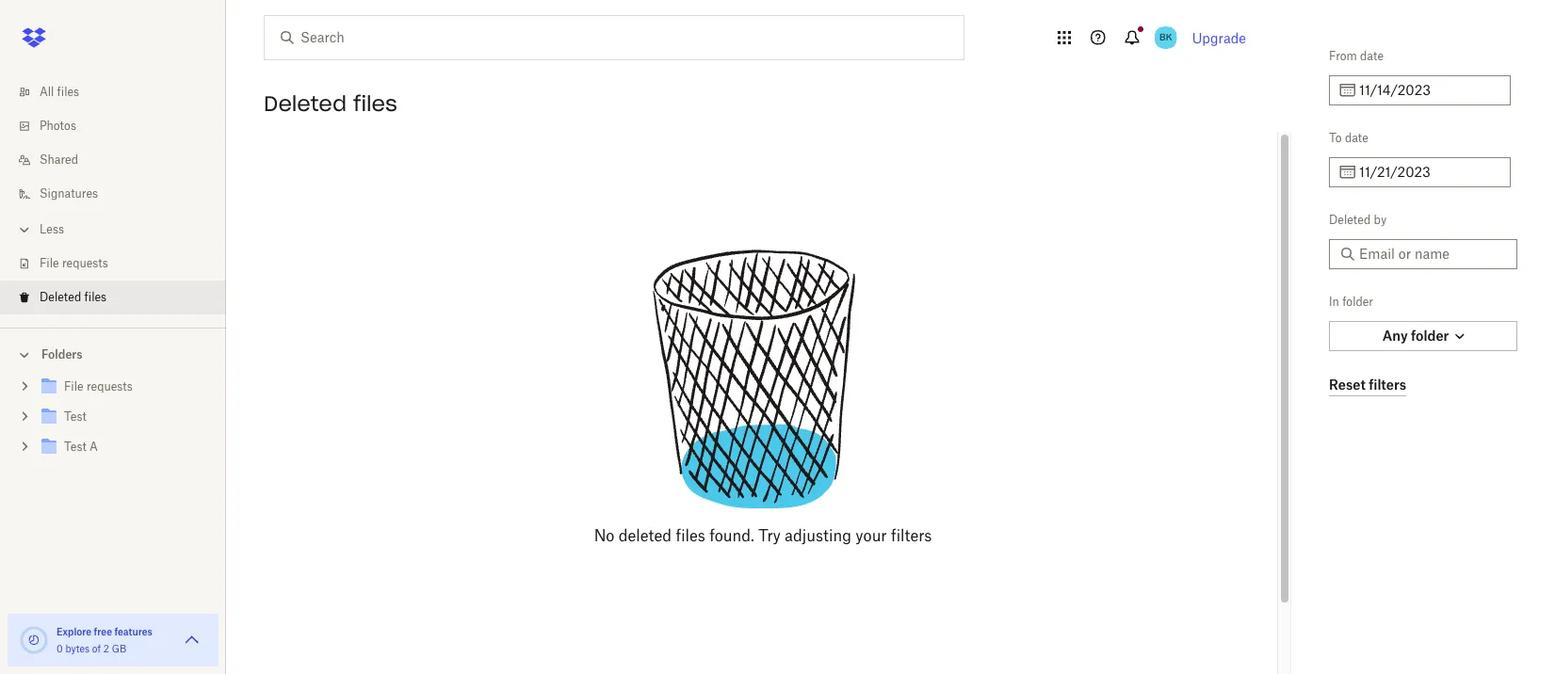 Task type: vqa. For each thing, say whether or not it's contained in the screenshot.
the Explore
yes



Task type: locate. For each thing, give the bounding box(es) containing it.
1 vertical spatial filters
[[891, 527, 932, 546]]

1 vertical spatial deleted files
[[40, 290, 107, 304]]

to date
[[1330, 131, 1369, 145]]

quota usage element
[[19, 626, 49, 656]]

0 vertical spatial test
[[64, 410, 87, 424]]

deleted files link
[[15, 281, 226, 315]]

1 horizontal spatial deleted
[[264, 90, 347, 117]]

filters right your
[[891, 527, 932, 546]]

0 vertical spatial filters
[[1370, 377, 1407, 393]]

1 vertical spatial file
[[64, 380, 84, 394]]

explore
[[57, 627, 92, 638]]

0 vertical spatial deleted
[[264, 90, 347, 117]]

date for to date
[[1346, 131, 1369, 145]]

bk
[[1160, 31, 1173, 43]]

0 vertical spatial date
[[1361, 49, 1385, 63]]

2 horizontal spatial deleted
[[1330, 213, 1372, 227]]

free
[[94, 627, 112, 638]]

1 test from the top
[[64, 410, 87, 424]]

file inside list
[[40, 256, 59, 270]]

1 vertical spatial date
[[1346, 131, 1369, 145]]

deleted files inside list item
[[40, 290, 107, 304]]

requests down folders button
[[87, 380, 133, 394]]

folder right in
[[1343, 295, 1374, 309]]

photos
[[40, 119, 76, 133]]

group
[[0, 368, 226, 477]]

2 vertical spatial deleted
[[40, 290, 81, 304]]

date
[[1361, 49, 1385, 63], [1346, 131, 1369, 145]]

deleted files list item
[[0, 281, 226, 315]]

0 horizontal spatial deleted files
[[40, 290, 107, 304]]

folder inside button
[[1412, 328, 1450, 344]]

deleted
[[619, 527, 672, 546]]

bk button
[[1151, 23, 1182, 53]]

file requests
[[40, 256, 108, 270], [64, 380, 133, 394]]

explore free features 0 bytes of 2 gb
[[57, 627, 153, 655]]

file requests link
[[15, 247, 226, 281], [38, 375, 211, 401]]

1 vertical spatial folder
[[1412, 328, 1450, 344]]

all files link
[[15, 75, 226, 109]]

deleted inside list item
[[40, 290, 81, 304]]

test for test a
[[64, 440, 87, 454]]

list containing all files
[[0, 64, 226, 328]]

test link
[[38, 405, 211, 431]]

group containing file requests
[[0, 368, 226, 477]]

date right from
[[1361, 49, 1385, 63]]

requests
[[62, 256, 108, 270], [87, 380, 133, 394]]

no deleted files found. try adjusting your filters
[[594, 527, 932, 546]]

folder
[[1343, 295, 1374, 309], [1412, 328, 1450, 344]]

file requests link down signatures link
[[15, 247, 226, 281]]

1 horizontal spatial deleted files
[[264, 90, 398, 117]]

signatures
[[40, 187, 98, 201]]

folder right any
[[1412, 328, 1450, 344]]

0 vertical spatial folder
[[1343, 295, 1374, 309]]

2 test from the top
[[64, 440, 87, 454]]

date for from date
[[1361, 49, 1385, 63]]

in
[[1330, 295, 1340, 309]]

1 vertical spatial file requests
[[64, 380, 133, 394]]

1 vertical spatial test
[[64, 440, 87, 454]]

test inside "link"
[[64, 410, 87, 424]]

to
[[1330, 131, 1343, 145]]

reset filters
[[1330, 377, 1407, 393]]

file requests link up test "link"
[[38, 375, 211, 401]]

try
[[759, 527, 781, 546]]

gb
[[112, 644, 126, 655]]

file requests down less on the left of the page
[[40, 256, 108, 270]]

files
[[57, 85, 79, 99], [353, 90, 398, 117], [84, 290, 107, 304], [676, 527, 706, 546]]

file down less on the left of the page
[[40, 256, 59, 270]]

test left a
[[64, 440, 87, 454]]

0 horizontal spatial filters
[[891, 527, 932, 546]]

1 vertical spatial deleted
[[1330, 213, 1372, 227]]

upgrade
[[1193, 30, 1247, 46]]

list
[[0, 64, 226, 328]]

file
[[40, 256, 59, 270], [64, 380, 84, 394]]

0
[[57, 644, 63, 655]]

filters
[[1370, 377, 1407, 393], [891, 527, 932, 546]]

folder for any folder
[[1412, 328, 1450, 344]]

file down the folders
[[64, 380, 84, 394]]

0 vertical spatial requests
[[62, 256, 108, 270]]

requests up 'deleted files' list item
[[62, 256, 108, 270]]

file requests down folders button
[[64, 380, 133, 394]]

1 horizontal spatial filters
[[1370, 377, 1407, 393]]

date right to
[[1346, 131, 1369, 145]]

deleted
[[264, 90, 347, 117], [1330, 213, 1372, 227], [40, 290, 81, 304]]

photos link
[[15, 109, 226, 143]]

any
[[1383, 328, 1409, 344]]

of
[[92, 644, 101, 655]]

test up test a
[[64, 410, 87, 424]]

1 horizontal spatial folder
[[1412, 328, 1450, 344]]

0 horizontal spatial deleted
[[40, 290, 81, 304]]

in folder
[[1330, 295, 1374, 309]]

0 horizontal spatial file
[[40, 256, 59, 270]]

0 horizontal spatial folder
[[1343, 295, 1374, 309]]

dropbox image
[[15, 19, 53, 57]]

less
[[40, 222, 64, 237]]

0 vertical spatial file requests
[[40, 256, 108, 270]]

reset
[[1330, 377, 1366, 393]]

test
[[64, 410, 87, 424], [64, 440, 87, 454]]

found.
[[710, 527, 755, 546]]

0 vertical spatial file
[[40, 256, 59, 270]]

filters right reset
[[1370, 377, 1407, 393]]

1 vertical spatial requests
[[87, 380, 133, 394]]

1 horizontal spatial file
[[64, 380, 84, 394]]

requests inside list
[[62, 256, 108, 270]]

deleted files
[[264, 90, 398, 117], [40, 290, 107, 304]]



Task type: describe. For each thing, give the bounding box(es) containing it.
test for test
[[64, 410, 87, 424]]

1 vertical spatial file requests link
[[38, 375, 211, 401]]

from
[[1330, 49, 1358, 63]]

filters inside "button"
[[1370, 377, 1407, 393]]

deleted by
[[1330, 213, 1387, 227]]

folder for in folder
[[1343, 295, 1374, 309]]

Deleted by text field
[[1360, 244, 1507, 265]]

features
[[114, 627, 153, 638]]

all files
[[40, 85, 79, 99]]

Search in folder "Dropbox" text field
[[301, 27, 925, 48]]

any folder
[[1383, 328, 1450, 344]]

file inside group
[[64, 380, 84, 394]]

test a link
[[38, 435, 211, 461]]

reset filters button
[[1330, 374, 1407, 397]]

2
[[103, 644, 109, 655]]

any folder button
[[1330, 321, 1518, 352]]

file requests inside list
[[40, 256, 108, 270]]

From date text field
[[1360, 80, 1500, 101]]

test a
[[64, 440, 98, 454]]

all
[[40, 85, 54, 99]]

folders button
[[0, 340, 226, 368]]

files inside list item
[[84, 290, 107, 304]]

shared
[[40, 153, 78, 167]]

0 vertical spatial file requests link
[[15, 247, 226, 281]]

your
[[856, 527, 887, 546]]

0 vertical spatial deleted files
[[264, 90, 398, 117]]

bytes
[[65, 644, 90, 655]]

less image
[[15, 221, 34, 239]]

signatures link
[[15, 177, 226, 211]]

no
[[594, 527, 615, 546]]

To date text field
[[1360, 162, 1500, 183]]

folders
[[41, 348, 83, 362]]

by
[[1375, 213, 1387, 227]]

a
[[90, 440, 98, 454]]

upgrade link
[[1193, 30, 1247, 46]]

from date
[[1330, 49, 1385, 63]]

adjusting
[[785, 527, 852, 546]]

shared link
[[15, 143, 226, 177]]



